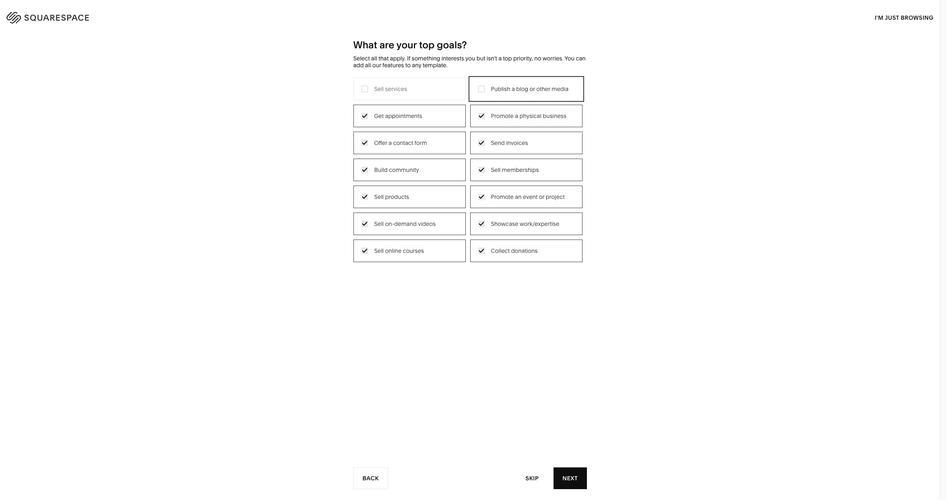 Task type: vqa. For each thing, say whether or not it's contained in the screenshot.
videos
yes



Task type: locate. For each thing, give the bounding box(es) containing it.
your
[[397, 39, 417, 51]]

real
[[382, 172, 394, 180]]

nature
[[467, 124, 485, 131]]

weddings
[[382, 160, 409, 167]]

0 vertical spatial or
[[530, 85, 535, 92]]

sell left on-
[[374, 220, 384, 227]]

physical
[[520, 112, 542, 119]]

a up events
[[389, 139, 392, 146]]

offer a contact form
[[374, 139, 427, 146]]

isn't
[[487, 55, 497, 62]]

travel
[[382, 112, 397, 119]]

or for event
[[539, 193, 545, 200]]

sell on-demand videos
[[374, 220, 436, 227]]

any
[[412, 62, 421, 69]]

showcase work/expertise
[[491, 220, 559, 227]]

or for blog
[[530, 85, 535, 92]]

properties
[[418, 172, 445, 180]]

publish
[[491, 85, 510, 92]]

squarespace logo image
[[16, 10, 105, 23]]

showcase
[[491, 220, 518, 227]]

promote
[[491, 112, 514, 119], [491, 193, 514, 200]]

real estate & properties link
[[382, 172, 453, 180]]

1 vertical spatial top
[[503, 55, 512, 62]]

can
[[576, 55, 586, 62]]

all left our
[[365, 62, 371, 69]]

0 horizontal spatial top
[[419, 39, 435, 51]]

community & non-profits
[[297, 148, 364, 155]]

2 promote from the top
[[491, 193, 514, 200]]

if
[[407, 55, 410, 62]]

a right isn't
[[499, 55, 502, 62]]

to
[[405, 62, 411, 69]]

events
[[382, 148, 400, 155]]

sell left products
[[374, 193, 384, 200]]

appointments
[[385, 112, 422, 119]]

squarespace logo link
[[16, 10, 199, 23]]

1 vertical spatial or
[[539, 193, 545, 200]]

0 vertical spatial promote
[[491, 112, 514, 119]]

send invoices
[[491, 139, 528, 146]]

products
[[385, 193, 409, 200]]

media
[[382, 136, 399, 143]]

community
[[389, 166, 419, 173]]

sell products
[[374, 193, 409, 200]]

0 horizontal spatial or
[[530, 85, 535, 92]]

profits
[[348, 148, 364, 155]]

home & decor link
[[467, 112, 514, 119]]

courses
[[403, 247, 424, 254]]

top up something at the top left
[[419, 39, 435, 51]]

estate
[[395, 172, 411, 180]]

community & non-profits link
[[297, 148, 372, 155]]

1 horizontal spatial all
[[371, 55, 377, 62]]

professional services
[[297, 124, 353, 131]]

fitness link
[[467, 136, 494, 143]]

collect
[[491, 247, 510, 254]]

1 vertical spatial promote
[[491, 193, 514, 200]]

sell online courses
[[374, 247, 424, 254]]

but
[[477, 55, 485, 62]]

memberships
[[502, 166, 539, 173]]

offer
[[374, 139, 387, 146]]

lusaka image
[[363, 275, 577, 500]]

sell left services
[[374, 85, 384, 92]]

back
[[363, 475, 379, 482]]

community
[[297, 148, 328, 155]]

& for animals
[[486, 124, 490, 131]]

a left blog
[[512, 85, 515, 92]]

interests
[[442, 55, 464, 62]]

nature & animals link
[[467, 124, 520, 131]]

services
[[331, 124, 353, 131]]

apply.
[[390, 55, 406, 62]]

template.
[[423, 62, 448, 69]]

promote up animals
[[491, 112, 514, 119]]

browsing
[[901, 14, 934, 21]]

promote left an
[[491, 193, 514, 200]]

business
[[543, 112, 567, 119]]

sell left memberships
[[491, 166, 501, 173]]

just
[[885, 14, 899, 21]]

a for offer a contact form
[[389, 139, 392, 146]]

sell for sell on-demand videos
[[374, 220, 384, 227]]

sell left online
[[374, 247, 384, 254]]

i'm just browsing
[[875, 14, 934, 21]]

& right home at top
[[485, 112, 488, 119]]

1 horizontal spatial or
[[539, 193, 545, 200]]

& right media
[[400, 136, 404, 143]]

0 vertical spatial top
[[419, 39, 435, 51]]

home & decor
[[467, 112, 506, 119]]

top right isn't
[[503, 55, 512, 62]]

home
[[467, 112, 483, 119]]

a left physical
[[515, 112, 518, 119]]

a
[[499, 55, 502, 62], [512, 85, 515, 92], [515, 112, 518, 119], [389, 139, 392, 146]]

& for non-
[[329, 148, 333, 155]]

add
[[353, 62, 364, 69]]

& right nature
[[486, 124, 490, 131]]

animals
[[491, 124, 512, 131]]

all left that
[[371, 55, 377, 62]]

& left non-
[[329, 148, 333, 155]]

priority,
[[513, 55, 533, 62]]

or right event
[[539, 193, 545, 200]]

you
[[565, 55, 575, 62]]

or right blog
[[530, 85, 535, 92]]

1 promote from the top
[[491, 112, 514, 119]]

online
[[385, 247, 402, 254]]

nature & animals
[[467, 124, 512, 131]]

collect donations
[[491, 247, 538, 254]]

next
[[563, 475, 578, 482]]

sell for sell memberships
[[491, 166, 501, 173]]



Task type: describe. For each thing, give the bounding box(es) containing it.
back button
[[353, 467, 388, 489]]

real estate & properties
[[382, 172, 445, 180]]

videos
[[418, 220, 436, 227]]

what
[[353, 39, 377, 51]]

i'm
[[875, 14, 884, 21]]

get
[[374, 112, 384, 119]]

form
[[415, 139, 427, 146]]

promote a physical business
[[491, 112, 567, 119]]

1 horizontal spatial top
[[503, 55, 512, 62]]

project
[[546, 193, 565, 200]]

media & podcasts link
[[382, 136, 437, 143]]

event
[[523, 193, 538, 200]]

media
[[552, 85, 569, 92]]

what are your top goals? select all that apply. if something interests you but isn't a top priority, no worries. you can add all our features to any template.
[[353, 39, 586, 69]]

worries.
[[543, 55, 564, 62]]

in
[[924, 12, 930, 20]]

our
[[372, 62, 381, 69]]

something
[[412, 55, 440, 62]]

& right estate
[[413, 172, 416, 180]]

skip
[[526, 475, 539, 482]]

professional
[[297, 124, 329, 131]]

sell services
[[374, 85, 407, 92]]

sell for sell services
[[374, 85, 384, 92]]

sell for sell products
[[374, 193, 384, 200]]

events link
[[382, 148, 408, 155]]

services
[[385, 85, 407, 92]]

donations
[[511, 247, 538, 254]]

log             in
[[910, 12, 930, 20]]

get appointments
[[374, 112, 422, 119]]

travel link
[[382, 112, 406, 119]]

promote an event or project
[[491, 193, 565, 200]]

no
[[534, 55, 541, 62]]

professional services link
[[297, 124, 361, 131]]

blog
[[516, 85, 528, 92]]

build community
[[374, 166, 419, 173]]

media & podcasts
[[382, 136, 429, 143]]

select
[[353, 55, 370, 62]]

a for promote a physical business
[[515, 112, 518, 119]]

& for podcasts
[[400, 136, 404, 143]]

skip button
[[517, 467, 548, 489]]

log             in link
[[910, 12, 930, 20]]

publish a blog or other media
[[491, 85, 569, 92]]

invoices
[[506, 139, 528, 146]]

decor
[[490, 112, 506, 119]]

work/expertise
[[520, 220, 559, 227]]

contact
[[393, 139, 413, 146]]

a for publish a blog or other media
[[512, 85, 515, 92]]

promote for promote an event or project
[[491, 193, 514, 200]]

restaurants
[[382, 124, 413, 131]]

& for decor
[[485, 112, 488, 119]]

other
[[537, 85, 550, 92]]

on-
[[385, 220, 394, 227]]

sell for sell online courses
[[374, 247, 384, 254]]

next button
[[554, 467, 587, 489]]

are
[[380, 39, 394, 51]]

lusaka element
[[363, 275, 577, 500]]

an
[[515, 193, 522, 200]]

that
[[379, 55, 389, 62]]

restaurants link
[[382, 124, 421, 131]]

log
[[910, 12, 922, 20]]

promote for promote a physical business
[[491, 112, 514, 119]]

non-
[[334, 148, 348, 155]]

podcasts
[[405, 136, 429, 143]]

send
[[491, 139, 505, 146]]

fitness
[[467, 136, 486, 143]]

i'm just browsing link
[[875, 6, 934, 29]]

0 horizontal spatial all
[[365, 62, 371, 69]]

a inside what are your top goals? select all that apply. if something interests you but isn't a top priority, no worries. you can add all our features to any template.
[[499, 55, 502, 62]]

sell memberships
[[491, 166, 539, 173]]



